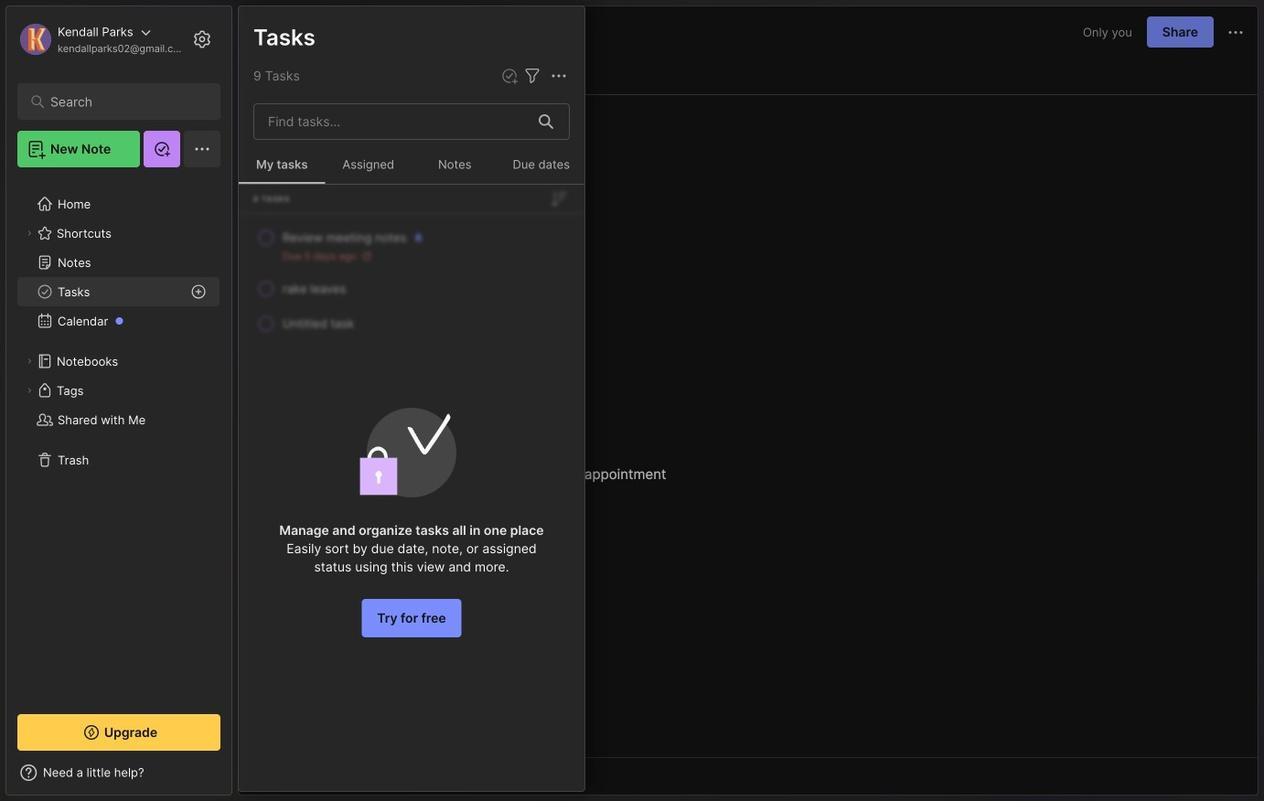 Task type: locate. For each thing, give the bounding box(es) containing it.
tree
[[6, 178, 232, 698]]

filter tasks image
[[522, 65, 544, 87]]

note window element
[[238, 5, 1259, 796]]

new task image
[[501, 67, 519, 85]]

Filter tasks field
[[522, 65, 544, 87]]

WHAT'S NEW field
[[6, 759, 232, 788]]

None search field
[[50, 91, 196, 113]]

click to collapse image
[[231, 768, 245, 790]]

expand tags image
[[24, 385, 35, 396]]

none search field inside the main element
[[50, 91, 196, 113]]



Task type: vqa. For each thing, say whether or not it's contained in the screenshot.
MORE ACTIONS AND VIEW OPTIONS field
yes



Task type: describe. For each thing, give the bounding box(es) containing it.
Account field
[[17, 21, 187, 58]]

settings image
[[191, 28, 213, 50]]

tree inside the main element
[[6, 178, 232, 698]]

more actions and view options image
[[548, 65, 570, 87]]

Find tasks… text field
[[257, 107, 528, 137]]

expand notebooks image
[[24, 356, 35, 367]]

Note Editor text field
[[239, 94, 1258, 758]]

More actions and view options field
[[544, 65, 570, 87]]

expand note image
[[252, 21, 274, 43]]

Search text field
[[50, 93, 196, 111]]

main element
[[0, 0, 238, 802]]



